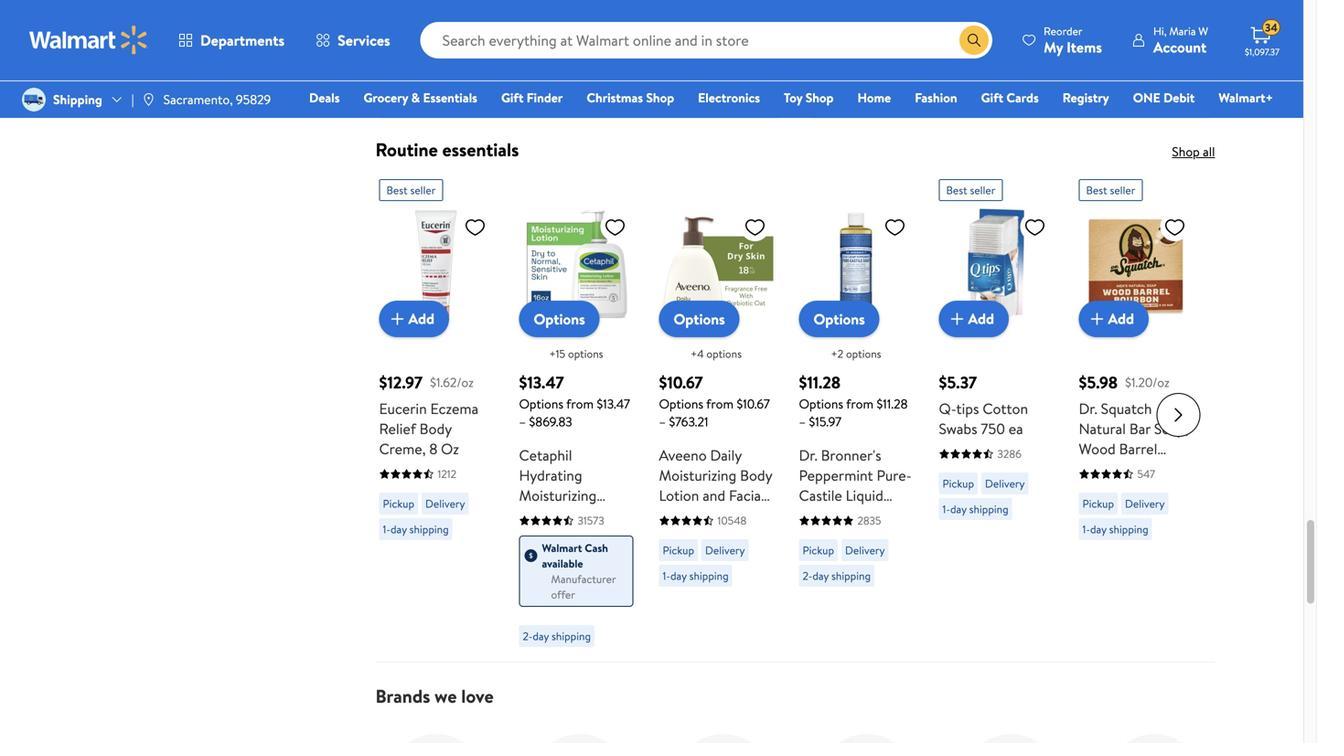 Task type: describe. For each thing, give the bounding box(es) containing it.
deals link
[[301, 88, 348, 107]]

types,
[[519, 526, 558, 546]]

love
[[461, 684, 494, 709]]

|
[[132, 91, 134, 108]]

list item containing stay germ-free during cold, cough & flu season.
[[365, 0, 795, 116]]

$13.47 options from $13.47 – $869.83
[[519, 371, 630, 431]]

walmart+
[[1219, 89, 1273, 107]]

+4
[[691, 346, 704, 362]]

best seller for $12.97
[[386, 182, 436, 198]]

essentials
[[442, 137, 519, 162]]

& inside grocery & essentials link
[[411, 89, 420, 107]]

daily
[[710, 445, 742, 465]]

$1.20/oz
[[1125, 374, 1170, 392]]

bronner's
[[821, 445, 881, 465]]

swabs
[[939, 419, 978, 439]]

product group containing $5.37
[[939, 172, 1053, 655]]

+2
[[831, 346, 843, 362]]

eucerin eczema relief body creme, 8 oz image
[[379, 208, 494, 323]]

add to favorites list, eucerin eczema relief body creme, 8 oz image
[[464, 216, 486, 239]]

shop now for all
[[837, 79, 891, 97]]

from for $11.28
[[846, 395, 874, 413]]

w
[[1199, 23, 1208, 39]]

5
[[1141, 459, 1149, 479]]

walmart cash available
[[542, 540, 608, 572]]

gift for gift cards
[[981, 89, 1004, 107]]

pickup down moisturizer
[[663, 543, 694, 558]]

lotion inside cetaphil hydrating moisturizing lotion for all skin types, sensitive skin, 16 oz
[[519, 506, 559, 526]]

toy
[[784, 89, 803, 107]]

1 horizontal spatial $11.28
[[877, 395, 908, 413]]

home link
[[849, 88, 899, 107]]

shop down germ-
[[406, 79, 434, 97]]

cetaphil hydrating moisturizing lotion for all skin types, sensitive skin, 16 oz image
[[519, 208, 633, 323]]

shop right toy shop
[[837, 79, 865, 97]]

add button for $5.37
[[939, 301, 1009, 337]]

1- for $5.37
[[943, 502, 950, 517]]

staples
[[895, 24, 933, 41]]

bourbon,
[[1079, 459, 1137, 479]]

your
[[867, 24, 892, 41]]

next slide for product carousel list image
[[1157, 393, 1201, 437]]

aveeno daily moisturizing body lotion and facial moisturizer for face, body and dry skin, 18 oz
[[659, 445, 772, 566]]

pickup for $5.98
[[1083, 496, 1114, 512]]

aveeno
[[659, 445, 707, 465]]

shop right christmas
[[646, 89, 674, 107]]

+15 options
[[549, 346, 603, 362]]

one debit
[[1133, 89, 1195, 107]]

delivery down 10548
[[705, 543, 745, 558]]

home
[[858, 89, 891, 107]]

eucerin
[[379, 399, 427, 419]]

shipping down 547
[[1109, 522, 1149, 537]]

pure-
[[877, 465, 912, 486]]

– for $13.47
[[519, 413, 526, 431]]

$15.97
[[809, 413, 842, 431]]

1- for $5.98
[[1083, 522, 1090, 537]]

Walmart Site-Wide search field
[[420, 22, 993, 59]]

cards
[[1007, 89, 1039, 107]]

squatch
[[1101, 399, 1152, 419]]

day down available
[[533, 629, 549, 644]]

soap,
[[1154, 419, 1189, 439]]

germ-
[[417, 24, 451, 41]]

options up +15
[[534, 309, 585, 329]]

now for your
[[868, 79, 891, 97]]

brands
[[376, 684, 430, 709]]

+15
[[549, 346, 565, 362]]

account
[[1153, 37, 1207, 57]]

stay
[[390, 24, 414, 41]]

add to favorites list, cetaphil hydrating moisturizing lotion for all skin types, sensitive skin, 16 oz image
[[604, 216, 626, 239]]

we
[[435, 684, 457, 709]]

shop all link
[[1172, 143, 1215, 160]]

oz inside $5.98 $1.20/oz dr. squatch natural bar soap, wood barrel bourbon, 5 oz
[[1152, 459, 1166, 479]]

hi, maria w account
[[1153, 23, 1208, 57]]

during
[[477, 24, 512, 41]]

product group containing $10.67
[[659, 172, 773, 655]]

add button for $12.97
[[379, 301, 449, 337]]

gift finder
[[501, 89, 563, 107]]

shipping down 2835
[[832, 568, 871, 584]]

for inside cetaphil hydrating moisturizing lotion for all skin types, sensitive skin, 16 oz
[[563, 506, 581, 526]]

options up +4
[[674, 309, 725, 329]]

0 horizontal spatial $13.47
[[519, 371, 564, 394]]

$5.37
[[939, 371, 977, 394]]

christmas shop
[[587, 89, 674, 107]]

face,
[[659, 526, 692, 546]]

routine
[[376, 137, 438, 162]]

sensitive
[[562, 526, 618, 546]]

departments
[[200, 30, 285, 50]]

options for $13.47
[[568, 346, 603, 362]]

bar
[[1130, 419, 1151, 439]]

10548
[[718, 513, 747, 529]]

add to cart image for $5.37
[[946, 308, 968, 330]]

list containing stay germ-free during cold, cough & flu season.
[[365, 0, 1226, 116]]

8
[[429, 439, 438, 459]]

add to favorites list, q-tips cotton swabs 750 ea image
[[1024, 216, 1046, 239]]

oz
[[441, 439, 459, 459]]

walmart
[[542, 540, 582, 556]]

delivery for $5.98
[[1125, 496, 1165, 512]]

delivery down 2835
[[845, 543, 885, 558]]

options inside "$13.47 options from $13.47 – $869.83"
[[519, 395, 564, 413]]

pickup for $5.37
[[943, 476, 974, 492]]

$12.97 $1.62/oz eucerin eczema relief body creme, 8 oz
[[379, 371, 479, 459]]

-
[[833, 506, 839, 526]]

creme,
[[379, 439, 426, 459]]

options link for $10.67
[[659, 301, 740, 337]]

one
[[1133, 89, 1161, 107]]

1-day shipping for $5.98
[[1083, 522, 1149, 537]]

1 vertical spatial 2-
[[523, 629, 533, 644]]

shipping down offer
[[552, 629, 591, 644]]

skin, inside cetaphil hydrating moisturizing lotion for all skin types, sensitive skin, 16 oz
[[519, 546, 549, 566]]

aveeno daily moisturizing body lotion and facial moisturizer for face, body and dry skin, 18 oz image
[[659, 208, 773, 323]]

hydrating
[[519, 465, 582, 486]]

sacramento, 95829
[[163, 91, 271, 108]]

ea
[[1009, 419, 1023, 439]]

moisturizer
[[659, 506, 730, 526]]

product group containing $11.28
[[799, 172, 913, 655]]

$5.98 $1.20/oz dr. squatch natural bar soap, wood barrel bourbon, 5 oz
[[1079, 371, 1189, 479]]

maria
[[1169, 23, 1196, 39]]

all
[[585, 506, 602, 526]]

tips
[[956, 399, 979, 419]]

oz inside cetaphil hydrating moisturizing lotion for all skin types, sensitive skin, 16 oz
[[569, 546, 583, 566]]

shipping down '18'
[[689, 568, 729, 584]]

relief
[[379, 419, 416, 439]]

+4 options
[[691, 346, 742, 362]]

0 vertical spatial 2-
[[803, 568, 813, 584]]

1 vertical spatial $13.47
[[597, 395, 630, 413]]

Search search field
[[420, 22, 993, 59]]

product group containing $5.98
[[1079, 172, 1193, 655]]

95829
[[236, 91, 271, 108]]

items
[[1067, 37, 1102, 57]]

shop all
[[1172, 143, 1215, 160]]

1 horizontal spatial 2-day shipping
[[803, 568, 871, 584]]

1- down dry
[[663, 568, 671, 584]]

all for shop
[[1203, 143, 1215, 160]]

electronics link
[[690, 88, 768, 107]]

finder
[[527, 89, 563, 107]]

add for $5.98
[[1108, 309, 1134, 329]]

facial
[[729, 486, 765, 506]]

0 vertical spatial $11.28
[[799, 371, 841, 394]]

now for free
[[437, 79, 460, 97]]

16 inside cetaphil hydrating moisturizing lotion for all skin types, sensitive skin, 16 oz
[[552, 546, 565, 566]]

dr. inside $5.98 $1.20/oz dr. squatch natural bar soap, wood barrel bourbon, 5 oz
[[1079, 399, 1098, 419]]

$869.83
[[529, 413, 572, 431]]



Task type: vqa. For each thing, say whether or not it's contained in the screenshot.
Dino on the left of the page
no



Task type: locate. For each thing, give the bounding box(es) containing it.
travel
[[999, 24, 1030, 41]]

0 horizontal spatial skin,
[[519, 546, 549, 566]]

0 horizontal spatial options link
[[519, 301, 600, 337]]

34
[[1265, 20, 1278, 35]]

delivery for $12.97
[[425, 496, 465, 512]]

grocery
[[364, 89, 408, 107]]

options link for $13.47
[[519, 301, 600, 337]]

3 best seller from the left
[[1086, 182, 1136, 198]]

2 list item from the left
[[795, 0, 1226, 116]]

shop now for germ-
[[406, 79, 460, 97]]

shipping
[[53, 91, 102, 108]]

0 horizontal spatial now
[[437, 79, 460, 97]]

add button up '$5.37' on the right of page
[[939, 301, 1009, 337]]

add button up "$12.97"
[[379, 301, 449, 337]]

$1,097.37
[[1245, 46, 1280, 58]]

0 vertical spatial dr.
[[1079, 399, 1098, 419]]

1 horizontal spatial add button
[[939, 301, 1009, 337]]

add button
[[379, 301, 449, 337], [939, 301, 1009, 337], [1079, 301, 1149, 337]]

1 vertical spatial and
[[731, 526, 754, 546]]

& inside list item
[[582, 24, 591, 41]]

2835
[[858, 513, 881, 529]]

add up "$12.97"
[[408, 309, 435, 329]]

3 from from the left
[[846, 395, 874, 413]]

list
[[365, 0, 1226, 116], [365, 708, 1226, 744]]

add to cart image up "$12.97"
[[386, 308, 408, 330]]

– for $11.28
[[799, 413, 806, 431]]

cough
[[545, 24, 579, 41]]

1-
[[943, 502, 950, 517], [383, 522, 391, 537], [1083, 522, 1090, 537], [663, 568, 671, 584]]

1 horizontal spatial moisturizing
[[659, 465, 737, 486]]

seller down routine
[[410, 182, 436, 198]]

add button for $5.98
[[1079, 301, 1149, 337]]

services
[[338, 30, 390, 50]]

options link for $11.28
[[799, 301, 880, 337]]

6 product group from the left
[[1079, 172, 1193, 655]]

2 skin, from the left
[[686, 546, 716, 566]]

0 vertical spatial 16
[[843, 506, 855, 526]]

dr. bronner's peppermint pure-castile liquid soap - 16 oz image
[[799, 208, 913, 323]]

pickup
[[943, 476, 974, 492], [383, 496, 414, 512], [1083, 496, 1114, 512], [663, 543, 694, 558], [803, 543, 834, 558]]

1 gift from the left
[[501, 89, 524, 107]]

0 horizontal spatial 2-
[[523, 629, 533, 644]]

manufacturer
[[551, 572, 616, 587]]

1 horizontal spatial &
[[582, 24, 591, 41]]

gift cards
[[981, 89, 1039, 107]]

toy shop
[[784, 89, 834, 107]]

 image for sacramento, 95829
[[141, 92, 156, 107]]

2 for from the left
[[734, 506, 752, 526]]

2 horizontal spatial add to cart image
[[1086, 308, 1108, 330]]

add to favorites list, aveeno daily moisturizing body lotion and facial moisturizer for face, body and dry skin, 18 oz image
[[744, 216, 766, 239]]

day down dry
[[670, 568, 687, 584]]

2 now from the left
[[868, 79, 891, 97]]

add to cart image for $12.97
[[386, 308, 408, 330]]

free
[[451, 24, 474, 41]]

skin
[[605, 506, 631, 526]]

– inside $11.28 options from $11.28 – $15.97
[[799, 413, 806, 431]]

1 horizontal spatial $10.67
[[737, 395, 770, 413]]

1- for $12.97
[[383, 522, 391, 537]]

1 horizontal spatial for
[[734, 506, 752, 526]]

3 – from the left
[[799, 413, 806, 431]]

1 – from the left
[[519, 413, 526, 431]]

best for $5.98
[[1086, 182, 1107, 198]]

1 horizontal spatial shop now
[[837, 79, 891, 97]]

day down "soap"
[[813, 568, 829, 584]]

shop now down germ-
[[406, 79, 460, 97]]

best seller up "dr. squatch natural bar soap, wood barrel bourbon, 5 oz" image
[[1086, 182, 1136, 198]]

dr. down "$15.97"
[[799, 445, 818, 465]]

from inside "$13.47 options from $13.47 – $869.83"
[[566, 395, 594, 413]]

1 horizontal spatial 2-
[[803, 568, 813, 584]]

1 add from the left
[[408, 309, 435, 329]]

seller up q-tips cotton swabs 750 ea image
[[970, 182, 996, 198]]

dr. bronner's peppermint pure- castile liquid soap - 16 oz
[[799, 445, 912, 526]]

delivery down 1212 on the left of the page
[[425, 496, 465, 512]]

list item containing keep all your staples handy with travel sizes.
[[795, 0, 1226, 116]]

add to cart image
[[386, 308, 408, 330], [946, 308, 968, 330], [1086, 308, 1108, 330]]

registry
[[1063, 89, 1109, 107]]

0 vertical spatial &
[[582, 24, 591, 41]]

fashion
[[915, 89, 957, 107]]

0 horizontal spatial seller
[[410, 182, 436, 198]]

$1.62/oz
[[430, 374, 474, 392]]

16 inside dr. bronner's peppermint pure- castile liquid soap - 16 oz
[[843, 506, 855, 526]]

from for $13.47
[[566, 395, 594, 413]]

options inside $10.67 options from $10.67 – $763.21
[[659, 395, 704, 413]]

natural
[[1079, 419, 1126, 439]]

body right "face,"
[[696, 526, 728, 546]]

lotion up walmart
[[519, 506, 559, 526]]

0 horizontal spatial moisturizing
[[519, 486, 597, 506]]

options up +2
[[814, 309, 865, 329]]

– inside $10.67 options from $10.67 – $763.21
[[659, 413, 666, 431]]

pickup down creme,
[[383, 496, 414, 512]]

options for $10.67
[[707, 346, 742, 362]]

0 horizontal spatial $10.67
[[659, 371, 703, 394]]

day down bourbon,
[[1090, 522, 1107, 537]]

options up the cetaphil
[[519, 395, 564, 413]]

soap
[[799, 506, 830, 526]]

gift left cards
[[981, 89, 1004, 107]]

best up "dr. squatch natural bar soap, wood barrel bourbon, 5 oz" image
[[1086, 182, 1107, 198]]

– left $869.83
[[519, 413, 526, 431]]

wood
[[1079, 439, 1116, 459]]

2 horizontal spatial options link
[[799, 301, 880, 337]]

castile
[[799, 486, 842, 506]]

2 horizontal spatial options
[[846, 346, 881, 362]]

31573
[[578, 513, 604, 529]]

1 vertical spatial $10.67
[[737, 395, 770, 413]]

1 horizontal spatial add
[[968, 309, 994, 329]]

0 horizontal spatial dr.
[[799, 445, 818, 465]]

3 options from the left
[[846, 346, 881, 362]]

add to cart image for $5.98
[[1086, 308, 1108, 330]]

2 horizontal spatial best seller
[[1086, 182, 1136, 198]]

1 vertical spatial 16
[[552, 546, 565, 566]]

from inside $10.67 options from $10.67 – $763.21
[[706, 395, 734, 413]]

1 horizontal spatial now
[[868, 79, 891, 97]]

1 horizontal spatial add to cart image
[[946, 308, 968, 330]]

available
[[542, 556, 583, 572]]

day down swabs
[[950, 502, 967, 517]]

moisturizing up '31573'
[[519, 486, 597, 506]]

1 horizontal spatial  image
[[141, 92, 156, 107]]

all for keep
[[852, 24, 864, 41]]

pickup for $12.97
[[383, 496, 414, 512]]

2 – from the left
[[659, 413, 666, 431]]

gift left finder
[[501, 89, 524, 107]]

1-day shipping for $12.97
[[383, 522, 449, 537]]

seller for $12.97
[[410, 182, 436, 198]]

1- right 2835
[[943, 502, 950, 517]]

0 horizontal spatial options
[[568, 346, 603, 362]]

cash
[[585, 540, 608, 556]]

options inside $11.28 options from $11.28 – $15.97
[[799, 395, 843, 413]]

options
[[534, 309, 585, 329], [674, 309, 725, 329], [814, 309, 865, 329], [519, 395, 564, 413], [659, 395, 704, 413], [799, 395, 843, 413]]

shipping down 3286
[[969, 502, 1009, 517]]

0 horizontal spatial 2-day shipping
[[523, 629, 591, 644]]

all down walmart+ link
[[1203, 143, 1215, 160]]

now down "your" on the right top of page
[[868, 79, 891, 97]]

best up q-tips cotton swabs 750 ea image
[[946, 182, 967, 198]]

gift finder link
[[493, 88, 571, 107]]

0 horizontal spatial for
[[563, 506, 581, 526]]

lotion up "face,"
[[659, 486, 699, 506]]

christmas
[[587, 89, 643, 107]]

4 product group from the left
[[799, 172, 913, 655]]

3 product group from the left
[[659, 172, 773, 655]]

1 horizontal spatial gift
[[981, 89, 1004, 107]]

1 shop now from the left
[[406, 79, 460, 97]]

1-day shipping for $5.37
[[943, 502, 1009, 517]]

pickup down "soap"
[[803, 543, 834, 558]]

all
[[852, 24, 864, 41], [1203, 143, 1215, 160]]

1 horizontal spatial options
[[707, 346, 742, 362]]

1 for from the left
[[563, 506, 581, 526]]

1 list item from the left
[[365, 0, 795, 116]]

debit
[[1164, 89, 1195, 107]]

seller for $5.98
[[1110, 182, 1136, 198]]

shop
[[406, 79, 434, 97], [837, 79, 865, 97], [646, 89, 674, 107], [806, 89, 834, 107], [1172, 143, 1200, 160]]

1 horizontal spatial seller
[[970, 182, 996, 198]]

and
[[703, 486, 726, 506], [731, 526, 754, 546]]

routine essentials
[[376, 137, 519, 162]]

add to favorites list, dr. squatch natural bar soap, wood barrel bourbon, 5 oz image
[[1164, 216, 1186, 239]]

shipping down 1212 on the left of the page
[[410, 522, 449, 537]]

day down creme,
[[391, 522, 407, 537]]

0 horizontal spatial gift
[[501, 89, 524, 107]]

1 horizontal spatial from
[[706, 395, 734, 413]]

best seller down routine
[[386, 182, 436, 198]]

dr. squatch natural bar soap, wood barrel bourbon, 5 oz image
[[1079, 208, 1193, 323]]

1 options link from the left
[[519, 301, 600, 337]]

1 vertical spatial all
[[1203, 143, 1215, 160]]

add up '$5.37' on the right of page
[[968, 309, 994, 329]]

1 product group from the left
[[379, 172, 494, 655]]

1 skin, from the left
[[519, 546, 549, 566]]

2 shop now from the left
[[837, 79, 891, 97]]

$13.47 down +15 options
[[597, 395, 630, 413]]

1 from from the left
[[566, 395, 594, 413]]

– left "$15.97"
[[799, 413, 806, 431]]

hi,
[[1153, 23, 1167, 39]]

body inside $12.97 $1.62/oz eucerin eczema relief body creme, 8 oz
[[420, 419, 452, 439]]

from down +4 options
[[706, 395, 734, 413]]

16 up manufacturer
[[552, 546, 565, 566]]

1- down creme,
[[383, 522, 391, 537]]

0 vertical spatial 2-day shipping
[[803, 568, 871, 584]]

3 options link from the left
[[799, 301, 880, 337]]

1 add to cart image from the left
[[386, 308, 408, 330]]

reorder
[[1044, 23, 1083, 39]]

1 horizontal spatial all
[[1203, 143, 1215, 160]]

1212
[[438, 466, 457, 482]]

0 vertical spatial all
[[852, 24, 864, 41]]

options right +15
[[568, 346, 603, 362]]

2 vertical spatial body
[[696, 526, 728, 546]]

1 vertical spatial 2-day shipping
[[523, 629, 591, 644]]

product group
[[379, 172, 494, 655], [519, 172, 633, 655], [659, 172, 773, 655], [799, 172, 913, 655], [939, 172, 1053, 655], [1079, 172, 1193, 655]]

2 add to cart image from the left
[[946, 308, 968, 330]]

barrel
[[1119, 439, 1158, 459]]

now
[[437, 79, 460, 97], [868, 79, 891, 97]]

all left "your" on the right top of page
[[852, 24, 864, 41]]

1 now from the left
[[437, 79, 460, 97]]

list item
[[365, 0, 795, 116], [795, 0, 1226, 116]]

2 horizontal spatial body
[[740, 465, 772, 486]]

1 options from the left
[[568, 346, 603, 362]]

shop now right toy shop
[[837, 79, 891, 97]]

1 horizontal spatial lotion
[[659, 486, 699, 506]]

add to favorites list, dr. bronner's peppermint pure-castile liquid soap - 16 oz image
[[884, 216, 906, 239]]

1 horizontal spatial skin,
[[686, 546, 716, 566]]

2 seller from the left
[[970, 182, 996, 198]]

1 horizontal spatial $13.47
[[597, 395, 630, 413]]

dry
[[659, 546, 682, 566]]

$11.28 down +2
[[799, 371, 841, 394]]

lotion inside aveeno daily moisturizing body lotion and facial moisturizer for face, body and dry skin, 18 oz
[[659, 486, 699, 506]]

 image
[[22, 88, 46, 112], [141, 92, 156, 107]]

essentials
[[423, 89, 477, 107]]

2 add from the left
[[968, 309, 994, 329]]

–
[[519, 413, 526, 431], [659, 413, 666, 431], [799, 413, 806, 431]]

1 horizontal spatial and
[[731, 526, 754, 546]]

from inside $11.28 options from $11.28 – $15.97
[[846, 395, 874, 413]]

1 horizontal spatial dr.
[[1079, 399, 1098, 419]]

moisturizing inside cetaphil hydrating moisturizing lotion for all skin types, sensitive skin, 16 oz
[[519, 486, 597, 506]]

0 horizontal spatial &
[[411, 89, 420, 107]]

walmart image
[[29, 26, 148, 55]]

2 add button from the left
[[939, 301, 1009, 337]]

moisturizing for $13.47
[[519, 486, 597, 506]]

options up aveeno
[[659, 395, 704, 413]]

departments button
[[163, 18, 300, 62]]

$10.67 down +4
[[659, 371, 703, 394]]

1-day shipping down 1212 on the left of the page
[[383, 522, 449, 537]]

2 gift from the left
[[981, 89, 1004, 107]]

1- down bourbon,
[[1083, 522, 1090, 537]]

and down facial
[[731, 526, 754, 546]]

$11.28 options from $11.28 – $15.97
[[799, 371, 908, 431]]

from right "$15.97"
[[846, 395, 874, 413]]

0 horizontal spatial $11.28
[[799, 371, 841, 394]]

cetaphil
[[519, 445, 572, 465]]

0 vertical spatial body
[[420, 419, 452, 439]]

1-day shipping down 3286
[[943, 502, 1009, 517]]

5 product group from the left
[[939, 172, 1053, 655]]

1 horizontal spatial 16
[[843, 506, 855, 526]]

seller
[[410, 182, 436, 198], [970, 182, 996, 198], [1110, 182, 1136, 198]]

and up 10548
[[703, 486, 726, 506]]

0 horizontal spatial add to cart image
[[386, 308, 408, 330]]

reorder my items
[[1044, 23, 1102, 57]]

1 horizontal spatial body
[[696, 526, 728, 546]]

add button up the $5.98 at the right of page
[[1079, 301, 1149, 337]]

3 add from the left
[[1108, 309, 1134, 329]]

– inside "$13.47 options from $13.47 – $869.83"
[[519, 413, 526, 431]]

0 horizontal spatial  image
[[22, 88, 46, 112]]

2 from from the left
[[706, 395, 734, 413]]

pickup down bourbon,
[[1083, 496, 1114, 512]]

from down +15 options
[[566, 395, 594, 413]]

cetaphil hydrating moisturizing lotion for all skin types, sensitive skin, 16 oz
[[519, 445, 631, 566]]

3 add to cart image from the left
[[1086, 308, 1108, 330]]

2 horizontal spatial –
[[799, 413, 806, 431]]

1 vertical spatial $11.28
[[877, 395, 908, 413]]

1 add button from the left
[[379, 301, 449, 337]]

delivery
[[985, 476, 1025, 492], [425, 496, 465, 512], [1125, 496, 1165, 512], [705, 543, 745, 558], [845, 543, 885, 558]]

 image for shipping
[[22, 88, 46, 112]]

skin, inside aveeno daily moisturizing body lotion and facial moisturizer for face, body and dry skin, 18 oz
[[686, 546, 716, 566]]

0 horizontal spatial 16
[[552, 546, 565, 566]]

moisturizing inside aveeno daily moisturizing body lotion and facial moisturizer for face, body and dry skin, 18 oz
[[659, 465, 737, 486]]

1 seller from the left
[[410, 182, 436, 198]]

add for $5.37
[[968, 309, 994, 329]]

toy shop link
[[776, 88, 842, 107]]

2 options link from the left
[[659, 301, 740, 337]]

0 horizontal spatial lotion
[[519, 506, 559, 526]]

delivery for $5.37
[[985, 476, 1025, 492]]

0 horizontal spatial from
[[566, 395, 594, 413]]

& right grocery
[[411, 89, 420, 107]]

options for $11.28
[[846, 346, 881, 362]]

my
[[1044, 37, 1063, 57]]

cotton
[[983, 399, 1028, 419]]

2 horizontal spatial seller
[[1110, 182, 1136, 198]]

1 vertical spatial dr.
[[799, 445, 818, 465]]

2 best seller from the left
[[946, 182, 996, 198]]

2 horizontal spatial best
[[1086, 182, 1107, 198]]

750
[[981, 419, 1005, 439]]

all inside list item
[[852, 24, 864, 41]]

oz inside dr. bronner's peppermint pure- castile liquid soap - 16 oz
[[859, 506, 873, 526]]

1 vertical spatial &
[[411, 89, 420, 107]]

for inside aveeno daily moisturizing body lotion and facial moisturizer for face, body and dry skin, 18 oz
[[734, 506, 752, 526]]

3 best from the left
[[1086, 182, 1107, 198]]

0 vertical spatial list
[[365, 0, 1226, 116]]

1 horizontal spatial –
[[659, 413, 666, 431]]

best for $12.97
[[386, 182, 408, 198]]

services button
[[300, 18, 406, 62]]

manufacturer offer
[[551, 572, 616, 603]]

2 options from the left
[[707, 346, 742, 362]]

0 vertical spatial $10.67
[[659, 371, 703, 394]]

shop down debit
[[1172, 143, 1200, 160]]

flu
[[594, 24, 608, 41]]

best seller for $5.98
[[1086, 182, 1136, 198]]

moisturizing for $10.67
[[659, 465, 737, 486]]

0 horizontal spatial and
[[703, 486, 726, 506]]

peppermint
[[799, 465, 873, 486]]

dr. down the $5.98 at the right of page
[[1079, 399, 1098, 419]]

3 add button from the left
[[1079, 301, 1149, 337]]

0 horizontal spatial –
[[519, 413, 526, 431]]

fashion link
[[907, 88, 966, 107]]

1 vertical spatial body
[[740, 465, 772, 486]]

1-day shipping down dry
[[663, 568, 729, 584]]

2 best from the left
[[946, 182, 967, 198]]

2 list from the top
[[365, 708, 1226, 744]]

add to cart image up the $5.98 at the right of page
[[1086, 308, 1108, 330]]

 image right | at the left top of the page
[[141, 92, 156, 107]]

now down free
[[437, 79, 460, 97]]

eczema
[[430, 399, 479, 419]]

1 best from the left
[[386, 182, 408, 198]]

oz right -
[[859, 506, 873, 526]]

oz right '18'
[[736, 546, 750, 566]]

options link
[[519, 301, 600, 337], [659, 301, 740, 337], [799, 301, 880, 337]]

q-tips cotton swabs 750 ea image
[[939, 208, 1053, 323]]

body
[[420, 419, 452, 439], [740, 465, 772, 486], [696, 526, 728, 546]]

$13.47 down +15
[[519, 371, 564, 394]]

body up 10548
[[740, 465, 772, 486]]

1-day shipping down bourbon,
[[1083, 522, 1149, 537]]

search icon image
[[967, 33, 982, 48]]

options down +2
[[799, 395, 843, 413]]

gift for gift finder
[[501, 89, 524, 107]]

2 horizontal spatial add
[[1108, 309, 1134, 329]]

&
[[582, 24, 591, 41], [411, 89, 420, 107]]

product group containing $12.97
[[379, 172, 494, 655]]

best seller up q-tips cotton swabs 750 ea image
[[946, 182, 996, 198]]

handy
[[936, 24, 969, 41]]

0 horizontal spatial best seller
[[386, 182, 436, 198]]

oz inside aveeno daily moisturizing body lotion and facial moisturizer for face, body and dry skin, 18 oz
[[736, 546, 750, 566]]

2-day shipping down offer
[[523, 629, 591, 644]]

keep all your staples handy with travel sizes.
[[821, 24, 1061, 41]]

pickup down swabs
[[943, 476, 974, 492]]

2-day shipping down -
[[803, 568, 871, 584]]

0 vertical spatial $13.47
[[519, 371, 564, 394]]

2 product group from the left
[[519, 172, 633, 655]]

– for $10.67
[[659, 413, 666, 431]]

0 horizontal spatial all
[[852, 24, 864, 41]]

gift
[[501, 89, 524, 107], [981, 89, 1004, 107]]

add up the $5.98 at the right of page
[[1108, 309, 1134, 329]]

1 vertical spatial list
[[365, 708, 1226, 744]]

christmas shop link
[[578, 88, 683, 107]]

3286
[[998, 446, 1022, 462]]

1 best seller from the left
[[386, 182, 436, 198]]

0 vertical spatial and
[[703, 486, 726, 506]]

0 horizontal spatial best
[[386, 182, 408, 198]]

product group containing $13.47
[[519, 172, 633, 655]]

– left $763.21
[[659, 413, 666, 431]]

0 horizontal spatial shop now
[[406, 79, 460, 97]]

1 list from the top
[[365, 0, 1226, 116]]

1 horizontal spatial options link
[[659, 301, 740, 337]]

add for $12.97
[[408, 309, 435, 329]]

18
[[719, 546, 732, 566]]

2 horizontal spatial from
[[846, 395, 874, 413]]

options link up +15
[[519, 301, 600, 337]]

offer
[[551, 587, 575, 603]]

add to cart image up '$5.37' on the right of page
[[946, 308, 968, 330]]

shop right toy
[[806, 89, 834, 107]]

day
[[950, 502, 967, 517], [391, 522, 407, 537], [1090, 522, 1107, 537], [670, 568, 687, 584], [813, 568, 829, 584], [533, 629, 549, 644]]

2 horizontal spatial add button
[[1079, 301, 1149, 337]]

 image left shipping
[[22, 88, 46, 112]]

for right moisturizer
[[734, 506, 752, 526]]

1 horizontal spatial best
[[946, 182, 967, 198]]

0 horizontal spatial body
[[420, 419, 452, 439]]

from for $10.67
[[706, 395, 734, 413]]

0 horizontal spatial add
[[408, 309, 435, 329]]

electronics
[[698, 89, 760, 107]]

body right relief in the left of the page
[[420, 419, 452, 439]]

skin,
[[519, 546, 549, 566], [686, 546, 716, 566]]

0 horizontal spatial add button
[[379, 301, 449, 337]]

$10.67 up 'daily'
[[737, 395, 770, 413]]

dr. inside dr. bronner's peppermint pure- castile liquid soap - 16 oz
[[799, 445, 818, 465]]

keep
[[821, 24, 849, 41]]

& left flu
[[582, 24, 591, 41]]

moisturizing
[[659, 465, 737, 486], [519, 486, 597, 506]]

3 seller from the left
[[1110, 182, 1136, 198]]

$11.28 left q-
[[877, 395, 908, 413]]

1 horizontal spatial best seller
[[946, 182, 996, 198]]

oz left the cash
[[569, 546, 583, 566]]

options right +2
[[846, 346, 881, 362]]

16 right -
[[843, 506, 855, 526]]



